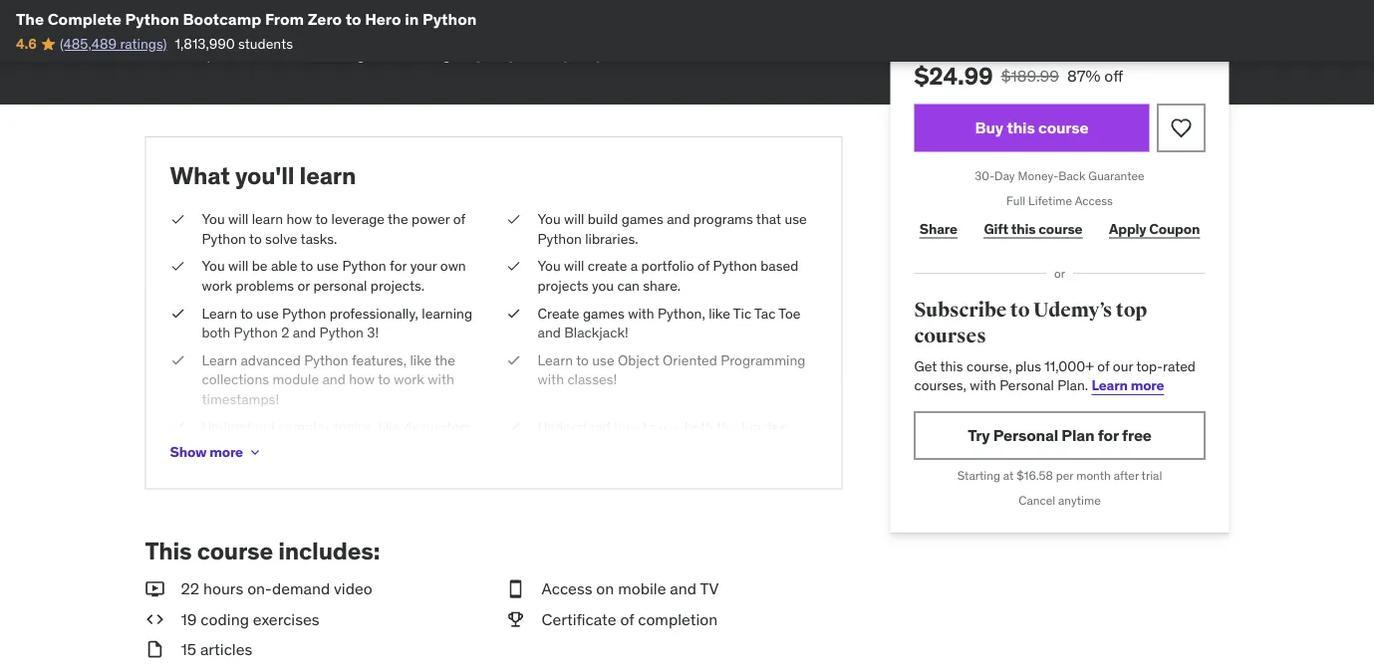 Task type: describe. For each thing, give the bounding box(es) containing it.
plus
[[1016, 357, 1041, 375]]

tv
[[700, 579, 719, 599]]

.py
[[672, 438, 690, 455]]

this for buy
[[1007, 117, 1035, 138]]

apply coupon
[[1109, 220, 1200, 238]]

guarantee
[[1089, 168, 1145, 184]]

learn for collections
[[202, 351, 237, 369]]

to inside learn to use python professionally, learning both python 2 and python 3!
[[240, 304, 253, 322]]

python left 2
[[234, 324, 278, 342]]

$189.99
[[1001, 66, 1059, 86]]

to inside subscribe to udemy's top courses
[[1010, 298, 1030, 323]]

$16.58
[[1017, 468, 1053, 484]]

of down access on mobile and tv
[[620, 609, 634, 630]]

programs
[[694, 210, 753, 228]]

hero
[[365, 8, 401, 29]]

xsmall image for you will learn how to leverage the power of python to solve tasks.
[[170, 210, 186, 229]]

for inside you will be able to use python for your own work problems or personal projects.
[[390, 257, 407, 275]]

updated
[[199, 46, 251, 63]]

$24.99
[[914, 61, 993, 91]]

buy
[[975, 117, 1004, 138]]

python inside learn advanced python features, like the collections module and how to work with timestamps!
[[304, 351, 348, 369]]

xsmall image for learn to use python professionally, learning both python 2 and python 3!
[[170, 304, 186, 323]]

like for tic
[[709, 304, 730, 322]]

try
[[968, 425, 990, 446]]

advanced
[[241, 351, 301, 369]]

learn down our
[[1092, 377, 1128, 395]]

and left tv
[[670, 579, 697, 599]]

will for be
[[228, 257, 249, 275]]

and inside create games with python, like tic tac toe and blackjack!
[[538, 324, 561, 342]]

xsmall image for last updated 7/2023
[[145, 47, 161, 63]]

small image
[[145, 609, 165, 631]]

on
[[596, 579, 614, 599]]

and inside understand how to use both the jupyter notebook and create .py files
[[603, 438, 626, 455]]

15 articles
[[181, 640, 252, 660]]

create games with python, like tic tac toe and blackjack!
[[538, 304, 801, 342]]

python left 3! in the left of the page
[[320, 324, 364, 342]]

to inside you will be able to use python for your own work problems or personal projects.
[[301, 257, 313, 275]]

will for create
[[564, 257, 584, 275]]

this for get
[[940, 357, 963, 375]]

like for the
[[410, 351, 432, 369]]

buy this course button
[[914, 104, 1150, 152]]

1 vertical spatial for
[[1098, 425, 1119, 446]]

python inside the you will create a portfolio of python based projects you can share.
[[713, 257, 757, 275]]

how inside learn advanced python features, like the collections module and how to work with timestamps!
[[349, 371, 375, 389]]

hours
[[203, 579, 243, 599]]

subscribe to udemy's top courses
[[914, 298, 1147, 348]]

gift
[[984, 220, 1009, 238]]

xsmall image for understand how to use both the jupyter notebook and create .py files
[[506, 418, 522, 437]]

understand for understand complex topics, like decorators.
[[202, 418, 275, 436]]

1 vertical spatial personal
[[993, 425, 1058, 446]]

you'll
[[235, 160, 294, 190]]

blackjack!
[[564, 324, 629, 342]]

timestamps!
[[202, 390, 279, 408]]

11,000+
[[1045, 357, 1094, 375]]

learn for both
[[202, 304, 237, 322]]

course,
[[967, 357, 1012, 375]]

learn more
[[1092, 377, 1164, 395]]

to up tasks.
[[315, 210, 328, 228]]

top-
[[1136, 357, 1163, 375]]

you
[[592, 277, 614, 295]]

to inside learn to use object oriented programming with classes!
[[576, 351, 589, 369]]

14
[[607, 46, 621, 63]]

able
[[271, 257, 297, 275]]

xsmall image for understand complex topics, like decorators.
[[170, 418, 186, 437]]

of inside you will learn how to leverage the power of python to solve tasks.
[[453, 210, 465, 228]]

you will create a portfolio of python based projects you can share.
[[538, 257, 799, 295]]

22 hours on-demand video
[[181, 579, 372, 599]]

2 vertical spatial course
[[197, 537, 273, 567]]

show more
[[170, 444, 243, 462]]

of inside get this course, plus 11,000+ of our top-rated courses, with personal plan.
[[1098, 357, 1110, 375]]

can
[[617, 277, 640, 295]]

the for understand how to use both the jupyter notebook and create .py files
[[717, 418, 737, 436]]

xsmall image for you will create a portfolio of python based projects you can share.
[[506, 257, 522, 276]]

learn more link
[[1092, 377, 1164, 395]]

per
[[1056, 468, 1074, 484]]

at
[[1003, 468, 1014, 484]]

gift this course link
[[979, 209, 1088, 249]]

and inside you will build games and programs that use python libraries.
[[667, 210, 690, 228]]

oriented
[[663, 351, 717, 369]]

14 more button
[[607, 45, 657, 65]]

how inside understand how to use both the jupyter notebook and create .py files
[[614, 418, 640, 436]]

xsmall image for learn advanced python features, like the collections module and how to work with timestamps!
[[170, 351, 186, 370]]

zero
[[308, 8, 342, 29]]

english for english [auto], arabic [auto] , 14 more
[[426, 46, 472, 63]]

articles
[[200, 640, 252, 660]]

create inside understand how to use both the jupyter notebook and create .py files
[[629, 438, 669, 455]]

courses,
[[914, 377, 967, 395]]

own
[[440, 257, 466, 275]]

on-
[[247, 579, 272, 599]]

you for you will be able to use python for your own work problems or personal projects.
[[202, 257, 225, 275]]

learn for you'll
[[300, 160, 356, 190]]

personal
[[313, 277, 367, 295]]

3!
[[367, 324, 379, 342]]

python inside you will build games and programs that use python libraries.
[[538, 230, 582, 248]]

this for gift
[[1011, 220, 1036, 238]]

30-
[[975, 168, 995, 184]]

the inside you will learn how to leverage the power of python to solve tasks.
[[388, 210, 408, 228]]

jupyter
[[740, 418, 785, 436]]

(485,489
[[60, 35, 117, 53]]

access inside 30-day money-back guarantee full lifetime access
[[1075, 193, 1113, 209]]

module
[[273, 371, 319, 389]]

money-
[[1018, 168, 1059, 184]]

understand how to use both the jupyter notebook and create .py files
[[538, 418, 785, 455]]

python inside you will be able to use python for your own work problems or personal projects.
[[342, 257, 386, 275]]

19
[[181, 609, 197, 630]]

4.6
[[16, 35, 36, 53]]

english for english
[[340, 46, 386, 63]]

after
[[1114, 468, 1139, 484]]

work inside learn advanced python features, like the collections module and how to work with timestamps!
[[394, 371, 424, 389]]

create
[[538, 304, 580, 322]]

certificate of completion
[[542, 609, 718, 630]]

top
[[1116, 298, 1147, 323]]

off
[[1105, 66, 1123, 86]]

lifetime
[[1029, 193, 1072, 209]]

closed captions image
[[402, 47, 418, 63]]

created
[[145, 18, 195, 36]]

the complete python bootcamp from zero to hero in python
[[16, 8, 477, 29]]

anytime
[[1058, 493, 1101, 508]]

use inside learn to use python professionally, learning both python 2 and python 3!
[[256, 304, 279, 322]]

more for show more
[[209, 444, 243, 462]]

full
[[1007, 193, 1026, 209]]

coding
[[201, 609, 249, 630]]

based
[[761, 257, 799, 275]]

will for build
[[564, 210, 584, 228]]

(485,489 ratings)
[[60, 35, 167, 53]]

you for you will build games and programs that use python libraries.
[[538, 210, 561, 228]]

python up 2
[[282, 304, 326, 322]]

portilla
[[246, 18, 289, 36]]

games inside create games with python, like tic tac toe and blackjack!
[[583, 304, 625, 322]]

exercises
[[253, 609, 320, 630]]

access on mobile and tv
[[542, 579, 719, 599]]

buy this course
[[975, 117, 1089, 138]]

power
[[412, 210, 450, 228]]

learn to use python professionally, learning both python 2 and python 3!
[[202, 304, 472, 342]]



Task type: vqa. For each thing, say whether or not it's contained in the screenshot.
(45)
no



Task type: locate. For each thing, give the bounding box(es) containing it.
complete
[[47, 8, 121, 29]]

more right show
[[209, 444, 243, 462]]

xsmall image
[[145, 47, 161, 63], [506, 210, 522, 229], [170, 257, 186, 276], [170, 304, 186, 323], [506, 304, 522, 323], [170, 351, 186, 370], [506, 351, 522, 370], [170, 418, 186, 437]]

you inside you will be able to use python for your own work problems or personal projects.
[[202, 257, 225, 275]]

games inside you will build games and programs that use python libraries.
[[622, 210, 664, 228]]

how up solve
[[286, 210, 312, 228]]

small image left on
[[506, 578, 526, 601]]

will inside the you will create a portfolio of python based projects you can share.
[[564, 257, 584, 275]]

1 horizontal spatial more
[[624, 46, 657, 63]]

small image for 22
[[145, 578, 165, 601]]

small image up small icon
[[145, 578, 165, 601]]

will left be on the top of page
[[228, 257, 249, 275]]

english
[[340, 46, 386, 63], [426, 46, 472, 63]]

1 horizontal spatial like
[[410, 351, 432, 369]]

0 vertical spatial like
[[709, 304, 730, 322]]

you down the what at top left
[[202, 210, 225, 228]]

to left udemy's
[[1010, 298, 1030, 323]]

plan
[[1062, 425, 1095, 446]]

1 horizontal spatial english
[[426, 46, 472, 63]]

0 horizontal spatial both
[[202, 324, 230, 342]]

you inside you will learn how to leverage the power of python to solve tasks.
[[202, 210, 225, 228]]

0 vertical spatial for
[[390, 257, 407, 275]]

use inside you will be able to use python for your own work problems or personal projects.
[[317, 257, 339, 275]]

2 horizontal spatial more
[[1131, 377, 1164, 395]]

tic
[[733, 304, 752, 322]]

and right 'module'
[[322, 371, 346, 389]]

work
[[202, 277, 232, 295], [394, 371, 424, 389]]

tasks.
[[301, 230, 337, 248]]

gift this course
[[984, 220, 1083, 238]]

like right features,
[[410, 351, 432, 369]]

solve
[[265, 230, 298, 248]]

create up the you
[[588, 257, 627, 275]]

learn up solve
[[252, 210, 283, 228]]

personal down plus
[[1000, 377, 1054, 395]]

the down learning
[[435, 351, 455, 369]]

use inside understand how to use both the jupyter notebook and create .py files
[[659, 418, 681, 436]]

small image down small icon
[[145, 639, 165, 661]]

[auto], arabic
[[476, 46, 560, 63]]

2 vertical spatial this
[[940, 357, 963, 375]]

will inside you will learn how to leverage the power of python to solve tasks.
[[228, 210, 249, 228]]

python up ratings)
[[125, 8, 179, 29]]

both up files
[[685, 418, 713, 436]]

with up decorators.
[[428, 371, 454, 389]]

with inside create games with python, like tic tac toe and blackjack!
[[628, 304, 654, 322]]

get this course, plus 11,000+ of our top-rated courses, with personal plan.
[[914, 357, 1196, 395]]

wishlist image
[[1170, 116, 1194, 140]]

1 horizontal spatial the
[[435, 351, 455, 369]]

access up certificate
[[542, 579, 593, 599]]

xsmall image for you will be able to use python for your own work problems or personal projects.
[[170, 257, 186, 276]]

like inside learn advanced python features, like the collections module and how to work with timestamps!
[[410, 351, 432, 369]]

to right able
[[301, 257, 313, 275]]

and left programs
[[667, 210, 690, 228]]

of inside the you will create a portfolio of python based projects you can share.
[[698, 257, 710, 275]]

to inside understand how to use both the jupyter notebook and create .py files
[[643, 418, 656, 436]]

with down can
[[628, 304, 654, 322]]

you
[[202, 210, 225, 228], [538, 210, 561, 228], [202, 257, 225, 275], [538, 257, 561, 275]]

course for gift this course
[[1039, 220, 1083, 238]]

more for learn more
[[1131, 377, 1164, 395]]

of right power at the left top
[[453, 210, 465, 228]]

0 horizontal spatial the
[[388, 210, 408, 228]]

collections
[[202, 371, 269, 389]]

and inside learn advanced python features, like the collections module and how to work with timestamps!
[[322, 371, 346, 389]]

learn down problems
[[202, 304, 237, 322]]

to up classes!
[[576, 351, 589, 369]]

files
[[694, 438, 719, 455]]

you for you will learn how to leverage the power of python to solve tasks.
[[202, 210, 225, 228]]

python up projects
[[538, 230, 582, 248]]

what
[[170, 160, 230, 190]]

0 vertical spatial course
[[1039, 117, 1089, 138]]

day
[[995, 168, 1015, 184]]

use up personal
[[317, 257, 339, 275]]

you left be on the top of page
[[202, 257, 225, 275]]

share
[[920, 220, 958, 238]]

0 horizontal spatial create
[[588, 257, 627, 275]]

will inside you will build games and programs that use python libraries.
[[564, 210, 584, 228]]

jose
[[216, 18, 243, 36]]

use down problems
[[256, 304, 279, 322]]

87%
[[1067, 66, 1101, 86]]

use inside you will build games and programs that use python libraries.
[[785, 210, 807, 228]]

1 horizontal spatial create
[[629, 438, 669, 455]]

learn inside learn to use object oriented programming with classes!
[[538, 351, 573, 369]]

games up blackjack!
[[583, 304, 625, 322]]

mobile
[[618, 579, 666, 599]]

with down the course,
[[970, 377, 996, 395]]

understand inside understand how to use both the jupyter notebook and create .py files
[[538, 418, 611, 436]]

1 horizontal spatial access
[[1075, 193, 1113, 209]]

to down problems
[[240, 304, 253, 322]]

to left solve
[[249, 230, 262, 248]]

you will learn how to leverage the power of python to solve tasks.
[[202, 210, 465, 248]]

0 vertical spatial create
[[588, 257, 627, 275]]

course language image
[[316, 47, 332, 63]]

course up the hours
[[197, 537, 273, 567]]

1 horizontal spatial learn
[[300, 160, 356, 190]]

personal up $16.58
[[993, 425, 1058, 446]]

or up udemy's
[[1054, 266, 1065, 281]]

with inside get this course, plus 11,000+ of our top-rated courses, with personal plan.
[[970, 377, 996, 395]]

learn inside learn to use python professionally, learning both python 2 and python 3!
[[202, 304, 237, 322]]

this inside button
[[1007, 117, 1035, 138]]

the left power at the left top
[[388, 210, 408, 228]]

0 horizontal spatial understand
[[202, 418, 275, 436]]

the
[[388, 210, 408, 228], [435, 351, 455, 369], [717, 418, 737, 436]]

use inside learn to use object oriented programming with classes!
[[592, 351, 615, 369]]

use
[[785, 210, 807, 228], [317, 257, 339, 275], [256, 304, 279, 322], [592, 351, 615, 369], [659, 418, 681, 436]]

to down features,
[[378, 371, 391, 389]]

0 horizontal spatial work
[[202, 277, 232, 295]]

learn inside you will learn how to leverage the power of python to solve tasks.
[[252, 210, 283, 228]]

understand for understand how to use both the jupyter notebook and create .py files
[[538, 418, 611, 436]]

1 vertical spatial access
[[542, 579, 593, 599]]

course
[[1039, 117, 1089, 138], [1039, 220, 1083, 238], [197, 537, 273, 567]]

python up personal
[[342, 257, 386, 275]]

0 vertical spatial both
[[202, 324, 230, 342]]

xsmall image for you will build games and programs that use python libraries.
[[506, 210, 522, 229]]

both up 'collections'
[[202, 324, 230, 342]]

for left the free
[[1098, 425, 1119, 446]]

work inside you will be able to use python for your own work problems or personal projects.
[[202, 277, 232, 295]]

how down features,
[[349, 371, 375, 389]]

python,
[[658, 304, 705, 322]]

work down features,
[[394, 371, 424, 389]]

xsmall image inside show more button
[[247, 445, 263, 461]]

you left build
[[538, 210, 561, 228]]

will down "what you'll learn"
[[228, 210, 249, 228]]

and right 2
[[293, 324, 316, 342]]

will inside you will be able to use python for your own work problems or personal projects.
[[228, 257, 249, 275]]

2 vertical spatial like
[[379, 418, 401, 436]]

for up projects. in the left top of the page
[[390, 257, 407, 275]]

python right in
[[422, 8, 477, 29]]

use up .py at the bottom of the page
[[659, 418, 681, 436]]

work left problems
[[202, 277, 232, 295]]

to inside learn advanced python features, like the collections module and how to work with timestamps!
[[378, 371, 391, 389]]

0 vertical spatial access
[[1075, 193, 1113, 209]]

this course includes:
[[145, 537, 380, 567]]

like left the tic
[[709, 304, 730, 322]]

to right zero at the top of page
[[346, 8, 361, 29]]

learn
[[202, 304, 237, 322], [202, 351, 237, 369], [538, 351, 573, 369], [1092, 377, 1128, 395]]

1 vertical spatial like
[[410, 351, 432, 369]]

the inside understand how to use both the jupyter notebook and create .py files
[[717, 418, 737, 436]]

the up files
[[717, 418, 737, 436]]

0 horizontal spatial for
[[390, 257, 407, 275]]

english right 'closed captions' icon
[[426, 46, 472, 63]]

ratings)
[[120, 35, 167, 53]]

create left .py at the bottom of the page
[[629, 438, 669, 455]]

0 horizontal spatial more
[[209, 444, 243, 462]]

course inside button
[[1039, 117, 1089, 138]]

access down back
[[1075, 193, 1113, 209]]

the
[[16, 8, 44, 29]]

course up back
[[1039, 117, 1089, 138]]

,
[[601, 46, 604, 63]]

will up projects
[[564, 257, 584, 275]]

how down classes!
[[614, 418, 640, 436]]

1 vertical spatial create
[[629, 438, 669, 455]]

this right gift
[[1011, 220, 1036, 238]]

created by jose portilla
[[145, 18, 289, 36]]

1 horizontal spatial for
[[1098, 425, 1119, 446]]

use up classes!
[[592, 351, 615, 369]]

be
[[252, 257, 268, 275]]

cancel
[[1019, 493, 1056, 508]]

xsmall image
[[170, 210, 186, 229], [506, 257, 522, 276], [506, 418, 522, 437], [247, 445, 263, 461]]

0 horizontal spatial or
[[297, 277, 310, 295]]

in
[[405, 8, 419, 29]]

0 vertical spatial learn
[[300, 160, 356, 190]]

build
[[588, 210, 618, 228]]

1 horizontal spatial work
[[394, 371, 424, 389]]

for
[[390, 257, 407, 275], [1098, 425, 1119, 446]]

0 horizontal spatial access
[[542, 579, 593, 599]]

libraries.
[[585, 230, 638, 248]]

your
[[410, 257, 437, 275]]

2 vertical spatial how
[[614, 418, 640, 436]]

more inside button
[[209, 444, 243, 462]]

tac
[[755, 304, 776, 322]]

2 understand from the left
[[538, 418, 611, 436]]

what you'll learn
[[170, 160, 356, 190]]

and inside learn to use python professionally, learning both python 2 and python 3!
[[293, 324, 316, 342]]

0 vertical spatial more
[[624, 46, 657, 63]]

0 vertical spatial the
[[388, 210, 408, 228]]

xsmall image right own
[[506, 257, 522, 276]]

will left build
[[564, 210, 584, 228]]

try personal plan for free link
[[914, 412, 1205, 460]]

this up the courses,
[[940, 357, 963, 375]]

starting at $16.58 per month after trial cancel anytime
[[957, 468, 1162, 508]]

19 coding exercises
[[181, 609, 320, 630]]

learn advanced python features, like the collections module and how to work with timestamps!
[[202, 351, 455, 408]]

1 vertical spatial course
[[1039, 220, 1083, 238]]

small image left certificate
[[506, 609, 526, 631]]

with left classes!
[[538, 371, 564, 389]]

2 horizontal spatial how
[[614, 418, 640, 436]]

0 horizontal spatial how
[[286, 210, 312, 228]]

python inside you will learn how to leverage the power of python to solve tasks.
[[202, 230, 246, 248]]

1 horizontal spatial understand
[[538, 418, 611, 436]]

1 vertical spatial more
[[1131, 377, 1164, 395]]

2 vertical spatial the
[[717, 418, 737, 436]]

1 vertical spatial both
[[685, 418, 713, 436]]

of right portfolio
[[698, 257, 710, 275]]

to down learn to use object oriented programming with classes!
[[643, 418, 656, 436]]

1 vertical spatial this
[[1011, 220, 1036, 238]]

understand down timestamps! at the left bottom of page
[[202, 418, 275, 436]]

will for learn
[[228, 210, 249, 228]]

games
[[622, 210, 664, 228], [583, 304, 625, 322]]

0 horizontal spatial learn
[[252, 210, 283, 228]]

starting
[[957, 468, 1001, 484]]

demand
[[272, 579, 330, 599]]

1 vertical spatial games
[[583, 304, 625, 322]]

1 understand from the left
[[202, 418, 275, 436]]

how
[[286, 210, 312, 228], [349, 371, 375, 389], [614, 418, 640, 436]]

0 vertical spatial work
[[202, 277, 232, 295]]

the inside learn advanced python features, like the collections module and how to work with timestamps!
[[435, 351, 455, 369]]

programming
[[721, 351, 806, 369]]

python left solve
[[202, 230, 246, 248]]

1 vertical spatial learn
[[252, 210, 283, 228]]

like inside create games with python, like tic tac toe and blackjack!
[[709, 304, 730, 322]]

0 vertical spatial personal
[[1000, 377, 1054, 395]]

xsmall image for learn to use object oriented programming with classes!
[[506, 351, 522, 370]]

2 horizontal spatial like
[[709, 304, 730, 322]]

learn up 'collections'
[[202, 351, 237, 369]]

xsmall image right show more
[[247, 445, 263, 461]]

you for you will create a portfolio of python based projects you can share.
[[538, 257, 561, 275]]

how inside you will learn how to leverage the power of python to solve tasks.
[[286, 210, 312, 228]]

try personal plan for free
[[968, 425, 1152, 446]]

1 horizontal spatial how
[[349, 371, 375, 389]]

xsmall image right decorators.
[[506, 418, 522, 437]]

show more button
[[170, 433, 263, 473]]

2 english from the left
[[426, 46, 472, 63]]

15
[[181, 640, 196, 660]]

of left our
[[1098, 357, 1110, 375]]

with inside learn advanced python features, like the collections module and how to work with timestamps!
[[428, 371, 454, 389]]

2
[[281, 324, 290, 342]]

1 horizontal spatial both
[[685, 418, 713, 436]]

completion
[[638, 609, 718, 630]]

small image
[[145, 578, 165, 601], [506, 578, 526, 601], [506, 609, 526, 631], [145, 639, 165, 661]]

apply
[[1109, 220, 1147, 238]]

personal inside get this course, plus 11,000+ of our top-rated courses, with personal plan.
[[1000, 377, 1054, 395]]

with inside learn to use object oriented programming with classes!
[[538, 371, 564, 389]]

python up 'module'
[[304, 351, 348, 369]]

rated
[[1163, 357, 1196, 375]]

or
[[1054, 266, 1065, 281], [297, 277, 310, 295]]

games up libraries.
[[622, 210, 664, 228]]

learn up leverage
[[300, 160, 356, 190]]

small image for 15
[[145, 639, 165, 661]]

both
[[202, 324, 230, 342], [685, 418, 713, 436]]

like
[[709, 304, 730, 322], [410, 351, 432, 369], [379, 418, 401, 436]]

and down create
[[538, 324, 561, 342]]

you inside the you will create a portfolio of python based projects you can share.
[[538, 257, 561, 275]]

1 english from the left
[[340, 46, 386, 63]]

like right the topics,
[[379, 418, 401, 436]]

0 horizontal spatial english
[[340, 46, 386, 63]]

you up projects
[[538, 257, 561, 275]]

more
[[624, 46, 657, 63], [1131, 377, 1164, 395], [209, 444, 243, 462]]

create inside the you will create a portfolio of python based projects you can share.
[[588, 257, 627, 275]]

the for learn advanced python features, like the collections module and how to work with timestamps!
[[435, 351, 455, 369]]

access
[[1075, 193, 1113, 209], [542, 579, 593, 599]]

and right notebook
[[603, 438, 626, 455]]

you inside you will build games and programs that use python libraries.
[[538, 210, 561, 228]]

learn up classes!
[[538, 351, 573, 369]]

small image for access
[[506, 578, 526, 601]]

1 horizontal spatial or
[[1054, 266, 1065, 281]]

video
[[334, 579, 372, 599]]

2 horizontal spatial the
[[717, 418, 737, 436]]

xsmall image for create games with python, like tic tac toe and blackjack!
[[506, 304, 522, 323]]

understand up notebook
[[538, 418, 611, 436]]

or inside you will be able to use python for your own work problems or personal projects.
[[297, 277, 310, 295]]

course down lifetime
[[1039, 220, 1083, 238]]

you will build games and programs that use python libraries.
[[538, 210, 807, 248]]

use right that
[[785, 210, 807, 228]]

a
[[631, 257, 638, 275]]

decorators.
[[404, 418, 475, 436]]

7/2023
[[254, 46, 300, 63]]

xsmall image down the what at top left
[[170, 210, 186, 229]]

more down top-
[[1131, 377, 1164, 395]]

learn inside learn advanced python features, like the collections module and how to work with timestamps!
[[202, 351, 237, 369]]

course for buy this course
[[1039, 117, 1089, 138]]

[auto]
[[563, 46, 601, 63]]

0 horizontal spatial like
[[379, 418, 401, 436]]

0 vertical spatial games
[[622, 210, 664, 228]]

understand
[[202, 418, 275, 436], [538, 418, 611, 436]]

tab list
[[891, 0, 1069, 44]]

small image for certificate
[[506, 609, 526, 631]]

2 vertical spatial more
[[209, 444, 243, 462]]

english right course language image in the top left of the page
[[340, 46, 386, 63]]

features,
[[352, 351, 407, 369]]

this inside get this course, plus 11,000+ of our top-rated courses, with personal plan.
[[940, 357, 963, 375]]

show
[[170, 444, 207, 462]]

share.
[[643, 277, 681, 295]]

1,813,990 students
[[175, 35, 293, 53]]

both inside understand how to use both the jupyter notebook and create .py files
[[685, 418, 713, 436]]

1 vertical spatial work
[[394, 371, 424, 389]]

0 vertical spatial this
[[1007, 117, 1035, 138]]

both inside learn to use python professionally, learning both python 2 and python 3!
[[202, 324, 230, 342]]

learn for with
[[538, 351, 573, 369]]

learn for will
[[252, 210, 283, 228]]

1 vertical spatial the
[[435, 351, 455, 369]]

plan.
[[1058, 377, 1089, 395]]

certificate
[[542, 609, 616, 630]]

0 vertical spatial how
[[286, 210, 312, 228]]

this right buy
[[1007, 117, 1035, 138]]

classes!
[[567, 371, 617, 389]]

python left based
[[713, 257, 757, 275]]

or left personal
[[297, 277, 310, 295]]

1 vertical spatial how
[[349, 371, 375, 389]]

courses
[[914, 324, 986, 348]]

more right 14
[[624, 46, 657, 63]]

share button
[[914, 209, 963, 249]]

jose portilla link
[[216, 18, 289, 36]]

students
[[238, 35, 293, 53]]



